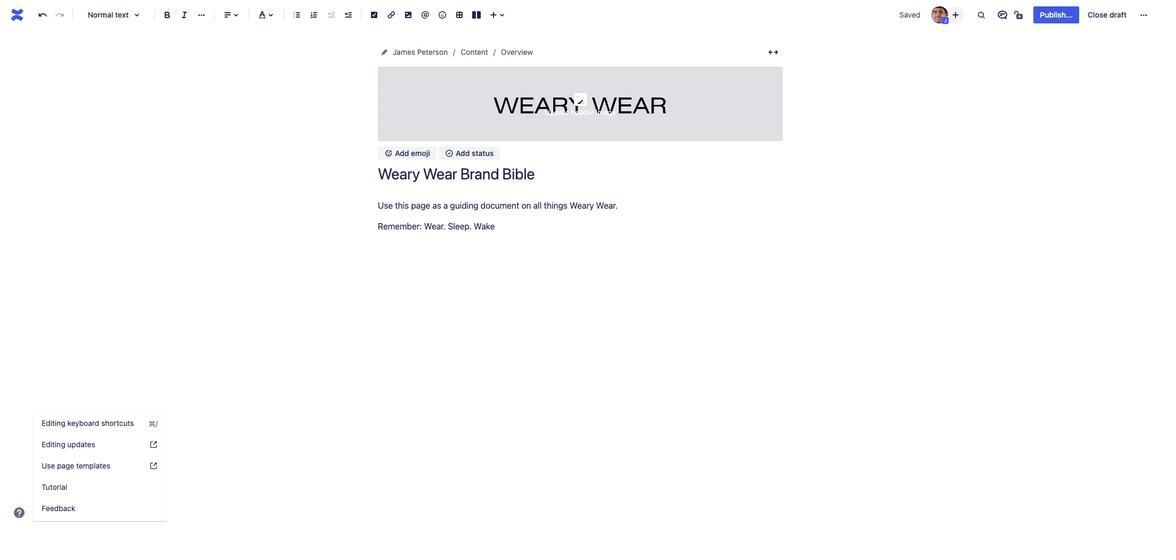 Task type: describe. For each thing, give the bounding box(es) containing it.
Give this page a title text field
[[378, 165, 783, 183]]

link image
[[385, 9, 398, 21]]

add image, video, or file image
[[402, 9, 415, 21]]

overview link
[[501, 46, 533, 59]]

text
[[115, 10, 129, 19]]

align left image
[[221, 9, 234, 21]]

image
[[596, 108, 616, 117]]

normal text button
[[77, 3, 150, 27]]

document
[[481, 201, 520, 211]]

sleep.
[[448, 222, 472, 232]]

find and replace image
[[975, 9, 988, 21]]

remember:
[[378, 222, 422, 232]]

move this page image
[[380, 48, 389, 57]]

on
[[522, 201, 531, 211]]

publish... button
[[1034, 6, 1080, 23]]

close draft button
[[1082, 6, 1134, 23]]

bold ⌘b image
[[161, 9, 174, 21]]

normal text
[[88, 10, 129, 19]]

update header image
[[545, 108, 616, 117]]

1 vertical spatial help image
[[13, 507, 26, 520]]

add status
[[456, 149, 494, 158]]

use for use this page as a guiding document on all things weary wear.
[[378, 201, 393, 211]]

editing keyboard shortcuts
[[42, 419, 134, 428]]

indent tab image
[[342, 9, 355, 21]]

invite to edit image
[[950, 8, 963, 21]]

comment icon image
[[997, 9, 1010, 21]]

all
[[533, 201, 542, 211]]

update header image button
[[542, 91, 619, 117]]

table image
[[453, 9, 466, 21]]

add emoji
[[395, 149, 430, 158]]

status
[[472, 149, 494, 158]]

updates
[[67, 440, 95, 449]]

add status button
[[439, 147, 500, 160]]

remember: wear. sleep. wake
[[378, 222, 495, 232]]

as
[[433, 201, 441, 211]]

close draft
[[1088, 10, 1127, 19]]

action item image
[[368, 9, 381, 21]]

a
[[444, 201, 448, 211]]

layouts image
[[470, 9, 483, 21]]

templates
[[76, 462, 110, 471]]

help image
[[149, 462, 158, 471]]

editing for editing updates
[[42, 440, 65, 449]]

no restrictions image
[[1014, 9, 1027, 21]]

content link
[[461, 46, 488, 59]]

Main content area, start typing to enter text. text field
[[378, 199, 783, 256]]

this
[[395, 201, 409, 211]]

publish...
[[1040, 10, 1073, 19]]

saved
[[900, 10, 921, 19]]

update
[[545, 108, 569, 117]]

use page templates link
[[33, 456, 166, 477]]

james
[[393, 47, 415, 57]]

add emoji image
[[384, 149, 393, 158]]

emoji
[[411, 149, 430, 158]]

header
[[571, 108, 594, 117]]

shortcuts
[[101, 419, 134, 428]]

add for add status
[[456, 149, 470, 158]]

italic ⌘i image
[[178, 9, 191, 21]]

use for use page templates
[[42, 462, 55, 471]]

overview
[[501, 47, 533, 57]]



Task type: vqa. For each thing, say whether or not it's contained in the screenshot.
Add related to Add status
yes



Task type: locate. For each thing, give the bounding box(es) containing it.
1 vertical spatial use
[[42, 462, 55, 471]]

1 horizontal spatial use
[[378, 201, 393, 211]]

wake
[[474, 222, 495, 232]]

0 vertical spatial use
[[378, 201, 393, 211]]

james peterson image
[[932, 6, 949, 23]]

things
[[544, 201, 568, 211]]

editing updates link
[[33, 435, 166, 456]]

tutorial
[[42, 483, 67, 492]]

use up tutorial
[[42, 462, 55, 471]]

draft
[[1110, 10, 1127, 19]]

james peterson
[[393, 47, 448, 57]]

outdent ⇧tab image
[[325, 9, 338, 21]]

help image inside editing updates link
[[149, 441, 158, 449]]

0 horizontal spatial wear.
[[424, 222, 446, 232]]

⌘/
[[149, 419, 158, 428]]

use left this
[[378, 201, 393, 211]]

page inside use page templates link
[[57, 462, 74, 471]]

1 vertical spatial editing
[[42, 440, 65, 449]]

add inside "dropdown button"
[[456, 149, 470, 158]]

tutorial button
[[33, 477, 166, 499]]

add left status
[[456, 149, 470, 158]]

0 horizontal spatial use
[[42, 462, 55, 471]]

emoji image
[[436, 9, 449, 21]]

guiding
[[450, 201, 479, 211]]

use page templates
[[42, 462, 110, 471]]

use inside use page templates link
[[42, 462, 55, 471]]

1 add from the left
[[395, 149, 409, 158]]

more image
[[1138, 9, 1151, 21]]

editing
[[42, 419, 65, 428], [42, 440, 65, 449]]

editing updates
[[42, 440, 95, 449]]

0 vertical spatial help image
[[149, 441, 158, 449]]

0 vertical spatial editing
[[42, 419, 65, 428]]

1 editing from the top
[[42, 419, 65, 428]]

use this page as a guiding document on all things weary wear.
[[378, 201, 620, 211]]

bullet list ⌘⇧8 image
[[291, 9, 303, 21]]

feedback
[[42, 504, 75, 513]]

peterson
[[417, 47, 448, 57]]

page inside main content area, start typing to enter text. text field
[[411, 201, 430, 211]]

0 vertical spatial page
[[411, 201, 430, 211]]

add right add emoji icon
[[395, 149, 409, 158]]

numbered list ⌘⇧7 image
[[308, 9, 320, 21]]

1 vertical spatial page
[[57, 462, 74, 471]]

close
[[1088, 10, 1108, 19]]

0 horizontal spatial add
[[395, 149, 409, 158]]

normal
[[88, 10, 113, 19]]

feedback button
[[33, 499, 166, 520]]

wear. down as
[[424, 222, 446, 232]]

2 add from the left
[[456, 149, 470, 158]]

add inside popup button
[[395, 149, 409, 158]]

2 editing from the top
[[42, 440, 65, 449]]

page left as
[[411, 201, 430, 211]]

editing up editing updates on the left of page
[[42, 419, 65, 428]]

use
[[378, 201, 393, 211], [42, 462, 55, 471]]

mention image
[[419, 9, 432, 21]]

page down editing updates on the left of page
[[57, 462, 74, 471]]

redo ⌘⇧z image
[[53, 9, 66, 21]]

1 horizontal spatial help image
[[149, 441, 158, 449]]

add
[[395, 149, 409, 158], [456, 149, 470, 158]]

confluence image
[[9, 6, 26, 23], [9, 6, 26, 23]]

help image left feedback
[[13, 507, 26, 520]]

undo ⌘z image
[[36, 9, 49, 21]]

1 horizontal spatial page
[[411, 201, 430, 211]]

use inside main content area, start typing to enter text. text field
[[378, 201, 393, 211]]

make page full-width image
[[767, 46, 780, 59]]

james peterson link
[[393, 46, 448, 59]]

0 horizontal spatial page
[[57, 462, 74, 471]]

more formatting image
[[195, 9, 208, 21]]

1 horizontal spatial wear.
[[596, 201, 618, 211]]

add emoji button
[[378, 147, 437, 160]]

editing for editing keyboard shortcuts
[[42, 419, 65, 428]]

keyboard
[[67, 419, 99, 428]]

1 vertical spatial wear.
[[424, 222, 446, 232]]

wear.
[[596, 201, 618, 211], [424, 222, 446, 232]]

weary
[[570, 201, 594, 211]]

add for add emoji
[[395, 149, 409, 158]]

page
[[411, 201, 430, 211], [57, 462, 74, 471]]

0 horizontal spatial help image
[[13, 507, 26, 520]]

content
[[461, 47, 488, 57]]

wear. right weary
[[596, 201, 618, 211]]

0 vertical spatial wear.
[[596, 201, 618, 211]]

help image up help image on the left bottom of the page
[[149, 441, 158, 449]]

1 horizontal spatial add
[[456, 149, 470, 158]]

editing left updates
[[42, 440, 65, 449]]

help image
[[149, 441, 158, 449], [13, 507, 26, 520]]



